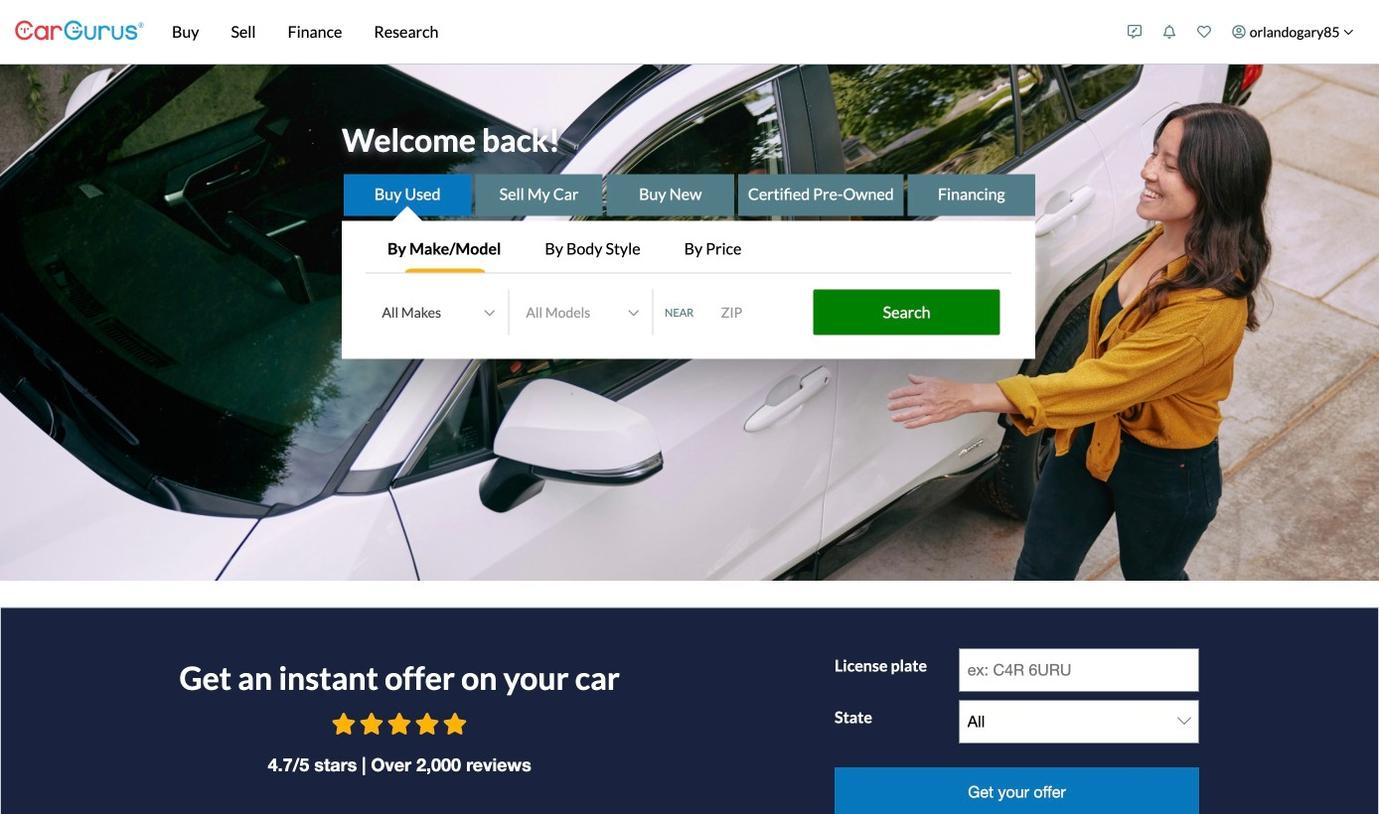 Task type: describe. For each thing, give the bounding box(es) containing it.
add a car review image
[[1128, 25, 1142, 39]]



Task type: locate. For each thing, give the bounding box(es) containing it.
None submit
[[813, 290, 1000, 336]]

Zip telephone field
[[709, 293, 808, 333]]

chevron down image
[[1343, 27, 1354, 37]]

menu
[[1117, 4, 1364, 60]]

menu bar
[[144, 0, 1117, 64]]

ex: C4R 6URU field
[[959, 649, 1199, 692]]

saved cars image
[[1197, 25, 1211, 39]]

open notifications image
[[1163, 25, 1177, 39]]

user icon image
[[1232, 25, 1246, 39]]



Task type: vqa. For each thing, say whether or not it's contained in the screenshot.
'Add a car review' icon
yes



